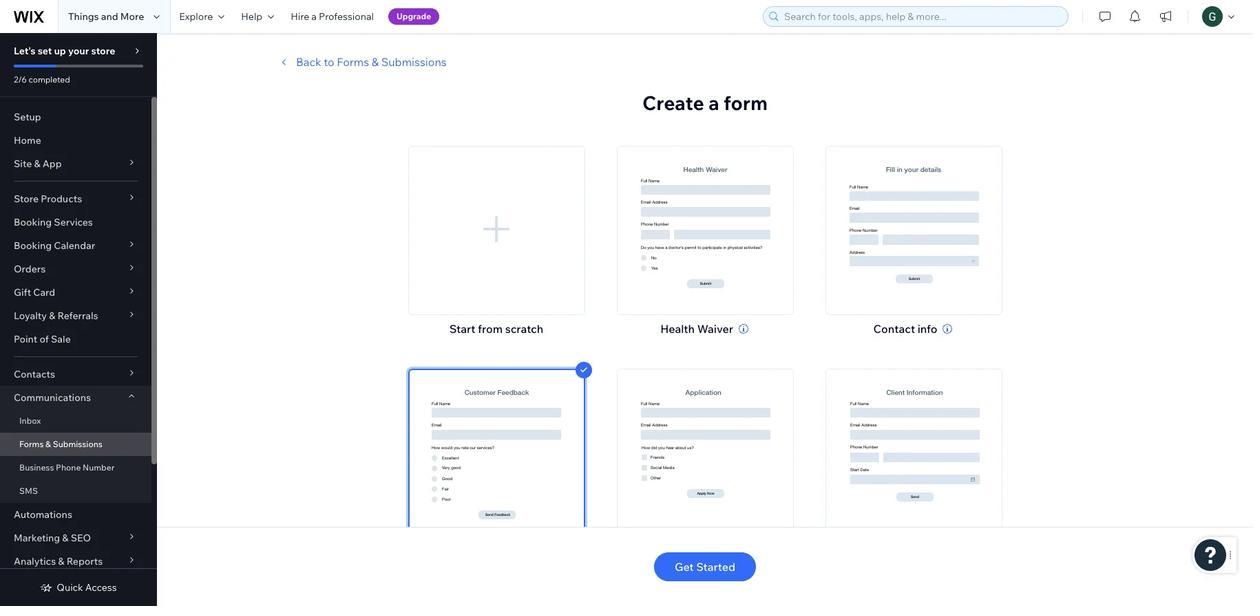Task type: locate. For each thing, give the bounding box(es) containing it.
1 vertical spatial submissions
[[53, 439, 103, 450]]

forms down inbox
[[19, 439, 44, 450]]

1 horizontal spatial forms
[[337, 55, 369, 69]]

&
[[372, 55, 379, 69], [34, 158, 40, 170], [49, 310, 55, 322], [46, 439, 51, 450], [62, 532, 69, 545], [58, 556, 64, 568]]

2 booking from the top
[[14, 240, 52, 252]]

1 vertical spatial a
[[709, 91, 719, 115]]

1 booking from the top
[[14, 216, 52, 229]]

loyalty
[[14, 310, 47, 322]]

booking for booking services
[[14, 216, 52, 229]]

booking inside dropdown button
[[14, 240, 52, 252]]

sms
[[19, 486, 38, 496]]

& inside button
[[372, 55, 379, 69]]

automations link
[[0, 503, 151, 527]]

analytics
[[14, 556, 56, 568]]

upgrade
[[397, 11, 431, 21]]

quick access button
[[40, 582, 117, 594]]

forms right to at the top
[[337, 55, 369, 69]]

reports
[[67, 556, 103, 568]]

gift
[[14, 286, 31, 299]]

0 horizontal spatial a
[[311, 10, 317, 23]]

submissions down the inbox 'link'
[[53, 439, 103, 450]]

2/6
[[14, 74, 27, 85]]

sms link
[[0, 480, 151, 503]]

0 horizontal spatial forms
[[19, 439, 44, 450]]

quick access
[[57, 582, 117, 594]]

forms
[[337, 55, 369, 69], [19, 439, 44, 450]]

submissions
[[381, 55, 447, 69], [53, 439, 103, 450]]

home
[[14, 134, 41, 147]]

create
[[642, 91, 704, 115]]

a left form
[[709, 91, 719, 115]]

business phone number
[[19, 463, 114, 473]]

& up business
[[46, 439, 51, 450]]

& left "reports"
[[58, 556, 64, 568]]

forms & submissions
[[19, 439, 103, 450]]

booking
[[14, 216, 52, 229], [14, 240, 52, 252]]

to
[[324, 55, 334, 69]]

0 horizontal spatial submissions
[[53, 439, 103, 450]]

orders button
[[0, 258, 151, 281]]

1 horizontal spatial submissions
[[381, 55, 447, 69]]

your
[[68, 45, 89, 57]]

quick
[[57, 582, 83, 594]]

point
[[14, 333, 37, 346]]

sidebar element
[[0, 33, 157, 607]]

booking services
[[14, 216, 93, 229]]

forms inside the sidebar element
[[19, 439, 44, 450]]

app
[[43, 158, 62, 170]]

number
[[83, 463, 114, 473]]

1 horizontal spatial a
[[709, 91, 719, 115]]

& right site at the left top
[[34, 158, 40, 170]]

of
[[40, 333, 49, 346]]

booking up 'orders'
[[14, 240, 52, 252]]

waiver
[[697, 322, 733, 336]]

& right to at the top
[[372, 55, 379, 69]]

point of sale link
[[0, 328, 151, 351]]

2/6 completed
[[14, 74, 70, 85]]

started
[[696, 561, 735, 574]]

& for reports
[[58, 556, 64, 568]]

a right hire on the left top of page
[[311, 10, 317, 23]]

help button
[[233, 0, 282, 33]]

hire a professional link
[[282, 0, 382, 33]]

seo
[[71, 532, 91, 545]]

from
[[478, 322, 503, 336]]

booking calendar
[[14, 240, 95, 252]]

submissions inside the "back to forms & submissions" button
[[381, 55, 447, 69]]

1 vertical spatial booking
[[14, 240, 52, 252]]

products
[[41, 193, 82, 205]]

1 vertical spatial forms
[[19, 439, 44, 450]]

submissions down upgrade button
[[381, 55, 447, 69]]

store products button
[[0, 187, 151, 211]]

a for form
[[709, 91, 719, 115]]

site
[[14, 158, 32, 170]]

booking calendar button
[[0, 234, 151, 258]]

health waiver
[[660, 322, 733, 336]]

submissions inside forms & submissions link
[[53, 439, 103, 450]]

& left seo
[[62, 532, 69, 545]]

phone
[[56, 463, 81, 473]]

loyalty & referrals
[[14, 310, 98, 322]]

more
[[120, 10, 144, 23]]

marketing & seo button
[[0, 527, 151, 550]]

things
[[68, 10, 99, 23]]

help
[[241, 10, 262, 23]]

point of sale
[[14, 333, 71, 346]]

gift card
[[14, 286, 55, 299]]

0 vertical spatial submissions
[[381, 55, 447, 69]]

0 vertical spatial a
[[311, 10, 317, 23]]

Search for tools, apps, help & more... field
[[780, 7, 1064, 26]]

get started
[[675, 561, 735, 574]]

0 vertical spatial forms
[[337, 55, 369, 69]]

& right loyalty at the bottom left
[[49, 310, 55, 322]]

let's set up your store
[[14, 45, 115, 57]]

contact info
[[874, 322, 937, 336]]

booking down store
[[14, 216, 52, 229]]

contacts button
[[0, 363, 151, 386]]

automations
[[14, 509, 72, 521]]

0 vertical spatial booking
[[14, 216, 52, 229]]



Task type: vqa. For each thing, say whether or not it's contained in the screenshot.
Point of Sale link
yes



Task type: describe. For each thing, give the bounding box(es) containing it.
communications button
[[0, 386, 151, 410]]

inbox
[[19, 416, 41, 426]]

upgrade button
[[388, 8, 439, 25]]

store
[[91, 45, 115, 57]]

referrals
[[57, 310, 98, 322]]

business phone number link
[[0, 457, 151, 480]]

create a form
[[642, 91, 768, 115]]

services
[[54, 216, 93, 229]]

a for professional
[[311, 10, 317, 23]]

get
[[675, 561, 694, 574]]

things and more
[[68, 10, 144, 23]]

contacts
[[14, 368, 55, 381]]

booking services link
[[0, 211, 151, 234]]

back to forms & submissions button
[[275, 54, 447, 70]]

let's
[[14, 45, 36, 57]]

info
[[918, 322, 937, 336]]

and
[[101, 10, 118, 23]]

setup link
[[0, 105, 151, 129]]

up
[[54, 45, 66, 57]]

booking for booking calendar
[[14, 240, 52, 252]]

health
[[660, 322, 695, 336]]

back to forms & submissions
[[296, 55, 447, 69]]

site & app
[[14, 158, 62, 170]]

scratch
[[505, 322, 543, 336]]

get started button
[[654, 553, 756, 582]]

start from scratch
[[449, 322, 543, 336]]

back
[[296, 55, 321, 69]]

& for referrals
[[49, 310, 55, 322]]

store
[[14, 193, 39, 205]]

contact
[[874, 322, 915, 336]]

analytics & reports button
[[0, 550, 151, 574]]

professional
[[319, 10, 374, 23]]

set
[[38, 45, 52, 57]]

forms & submissions link
[[0, 433, 151, 457]]

explore
[[179, 10, 213, 23]]

communications
[[14, 392, 91, 404]]

gift card button
[[0, 281, 151, 304]]

card
[[33, 286, 55, 299]]

forms inside button
[[337, 55, 369, 69]]

access
[[85, 582, 117, 594]]

form
[[724, 91, 768, 115]]

home link
[[0, 129, 151, 152]]

marketing
[[14, 532, 60, 545]]

business
[[19, 463, 54, 473]]

& for app
[[34, 158, 40, 170]]

& for submissions
[[46, 439, 51, 450]]

start
[[449, 322, 475, 336]]

store products
[[14, 193, 82, 205]]

hire a professional
[[291, 10, 374, 23]]

setup
[[14, 111, 41, 123]]

calendar
[[54, 240, 95, 252]]

marketing & seo
[[14, 532, 91, 545]]

sale
[[51, 333, 71, 346]]

inbox link
[[0, 410, 151, 433]]

& for seo
[[62, 532, 69, 545]]

orders
[[14, 263, 46, 275]]

analytics & reports
[[14, 556, 103, 568]]

completed
[[29, 74, 70, 85]]

hire
[[291, 10, 309, 23]]

loyalty & referrals button
[[0, 304, 151, 328]]



